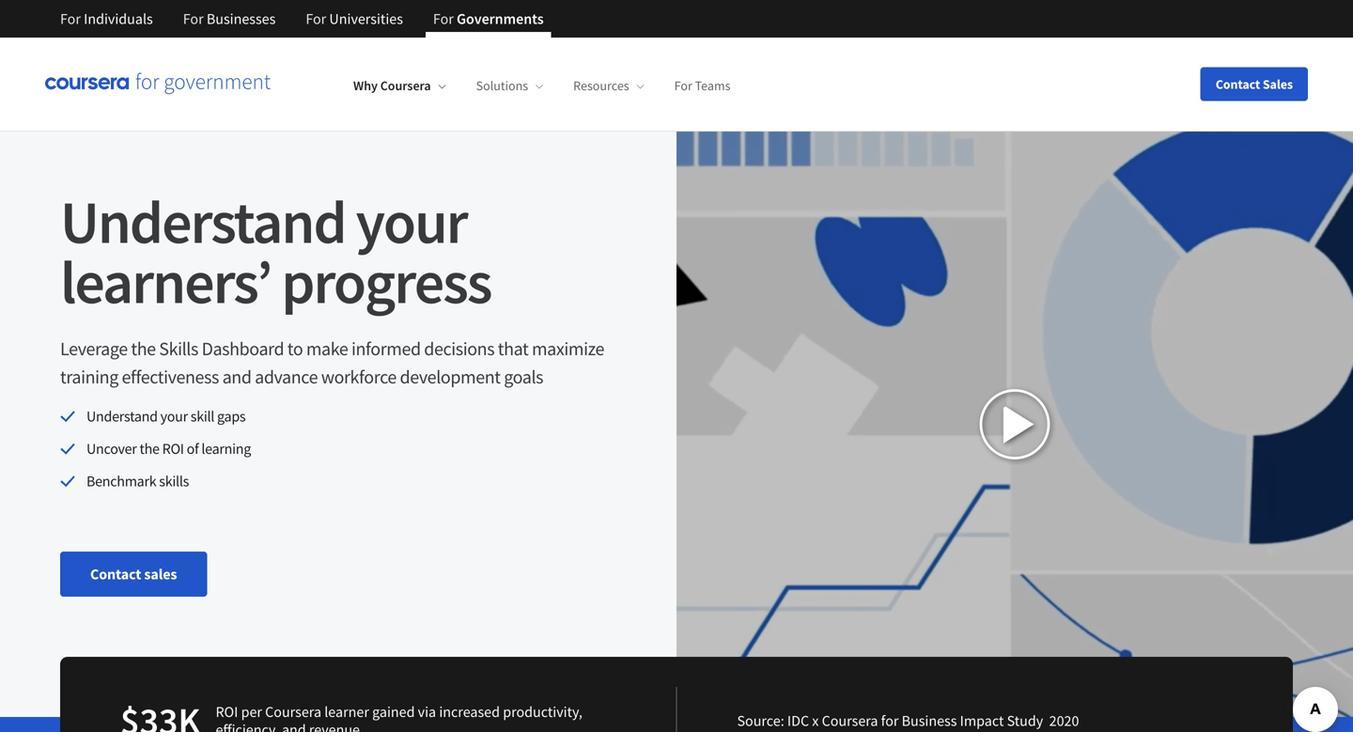 Task type: vqa. For each thing, say whether or not it's contained in the screenshot.
Project hours
no



Task type: describe. For each thing, give the bounding box(es) containing it.
roi per coursera learner gained via increased productivity, efficiency, and revenue
[[216, 703, 583, 732]]

contact sales
[[90, 565, 177, 584]]

learner
[[324, 703, 369, 721]]

via
[[418, 703, 436, 721]]

gaps
[[217, 407, 246, 426]]

for left teams
[[674, 77, 692, 94]]

for for universities
[[306, 9, 326, 28]]

decisions
[[424, 337, 495, 360]]

idc
[[787, 712, 809, 730]]

for for governments
[[433, 9, 454, 28]]

that
[[498, 337, 529, 360]]

dashboard
[[202, 337, 284, 360]]

business
[[902, 712, 957, 730]]

contact for contact sales
[[90, 565, 141, 584]]

leverage
[[60, 337, 128, 360]]

efficiency,
[[216, 721, 279, 732]]

why coursera
[[353, 77, 431, 94]]

solutions link
[[476, 77, 543, 94]]

learning
[[201, 439, 251, 458]]

source:
[[737, 712, 784, 730]]

productivity,
[[503, 703, 583, 721]]

contact for contact sales
[[1216, 76, 1260, 93]]

effectiveness
[[122, 365, 219, 389]]

your for progress
[[356, 184, 467, 259]]

banner navigation
[[45, 0, 559, 38]]

training
[[60, 365, 118, 389]]

resources link
[[573, 77, 644, 94]]

increased
[[439, 703, 500, 721]]

sales
[[1263, 76, 1293, 93]]

understand your learners' progress
[[60, 184, 491, 320]]

for individuals
[[60, 9, 153, 28]]

to
[[287, 337, 303, 360]]

why coursera link
[[353, 77, 446, 94]]

per
[[241, 703, 262, 721]]

roi inside roi per coursera learner gained via increased productivity, efficiency, and revenue
[[216, 703, 238, 721]]

sales
[[144, 565, 177, 584]]

skill
[[191, 407, 214, 426]]

advance
[[255, 365, 318, 389]]

coursera inside roi per coursera learner gained via increased productivity, efficiency, and revenue
[[265, 703, 321, 721]]

contact sales button
[[1201, 67, 1308, 101]]

governments
[[457, 9, 544, 28]]

for for businesses
[[183, 9, 204, 28]]



Task type: locate. For each thing, give the bounding box(es) containing it.
and left revenue
[[282, 721, 306, 732]]

contact inside button
[[1216, 76, 1260, 93]]

for
[[60, 9, 81, 28], [183, 9, 204, 28], [306, 9, 326, 28], [433, 9, 454, 28], [674, 77, 692, 94]]

roi left of
[[162, 439, 184, 458]]

contact
[[1216, 76, 1260, 93], [90, 565, 141, 584]]

teams
[[695, 77, 731, 94]]

the for roi
[[140, 439, 159, 458]]

uncover the roi of learning
[[86, 439, 251, 458]]

of
[[187, 439, 199, 458]]

for left governments
[[433, 9, 454, 28]]

x
[[812, 712, 819, 730]]

skills
[[159, 472, 189, 490]]

informed
[[351, 337, 421, 360]]

understand your skill gaps
[[86, 407, 246, 426]]

your for gaps
[[160, 407, 188, 426]]

the for skills
[[131, 337, 156, 360]]

0 horizontal spatial your
[[160, 407, 188, 426]]

1 vertical spatial contact
[[90, 565, 141, 584]]

for universities
[[306, 9, 403, 28]]

coursera right per
[[265, 703, 321, 721]]

for left "businesses" at top
[[183, 9, 204, 28]]

coursera
[[380, 77, 431, 94], [265, 703, 321, 721], [822, 712, 878, 730]]

study
[[1007, 712, 1043, 730]]

understand for skill
[[86, 407, 158, 426]]

1 vertical spatial roi
[[216, 703, 238, 721]]

and down dashboard
[[222, 365, 251, 389]]

maximize
[[532, 337, 604, 360]]

revenue
[[309, 721, 360, 732]]

contact sales
[[1216, 76, 1293, 93]]

for for individuals
[[60, 9, 81, 28]]

the
[[131, 337, 156, 360], [140, 439, 159, 458]]

the up benchmark skills
[[140, 439, 159, 458]]

0 horizontal spatial and
[[222, 365, 251, 389]]

benchmark skills
[[86, 472, 189, 490]]

source: idc x coursera for business impact study  2020
[[737, 712, 1079, 730]]

2 horizontal spatial coursera
[[822, 712, 878, 730]]

1 horizontal spatial contact
[[1216, 76, 1260, 93]]

1 vertical spatial understand
[[86, 407, 158, 426]]

for left individuals
[[60, 9, 81, 28]]

solutions
[[476, 77, 528, 94]]

coursera for government image
[[45, 73, 271, 95]]

your inside understand your learners' progress
[[356, 184, 467, 259]]

for teams link
[[674, 77, 731, 94]]

and inside roi per coursera learner gained via increased productivity, efficiency, and revenue
[[282, 721, 306, 732]]

why
[[353, 77, 378, 94]]

development
[[400, 365, 501, 389]]

0 vertical spatial understand
[[60, 184, 345, 259]]

for left universities
[[306, 9, 326, 28]]

roi left per
[[216, 703, 238, 721]]

make
[[306, 337, 348, 360]]

resources
[[573, 77, 629, 94]]

coursera right the "x"
[[822, 712, 878, 730]]

for
[[881, 712, 899, 730]]

and inside leverage the skills dashboard to make informed decisions that maximize training effectiveness and advance workforce development goals
[[222, 365, 251, 389]]

goals
[[504, 365, 543, 389]]

1 horizontal spatial coursera
[[380, 77, 431, 94]]

roi
[[162, 439, 184, 458], [216, 703, 238, 721]]

progress
[[281, 244, 491, 320]]

businesses
[[207, 9, 276, 28]]

universities
[[329, 9, 403, 28]]

contact left the sales at the top right
[[1216, 76, 1260, 93]]

skills
[[159, 337, 198, 360]]

contact left "sales"
[[90, 565, 141, 584]]

your
[[356, 184, 467, 259], [160, 407, 188, 426]]

coursera right why
[[380, 77, 431, 94]]

design goal-based learning programs that matter to your organization today image
[[677, 132, 1353, 717]]

and
[[222, 365, 251, 389], [282, 721, 306, 732]]

understand
[[60, 184, 345, 259], [86, 407, 158, 426]]

0 horizontal spatial contact
[[90, 565, 141, 584]]

contact sales link
[[60, 552, 207, 597]]

1 horizontal spatial and
[[282, 721, 306, 732]]

workforce
[[321, 365, 397, 389]]

0 vertical spatial the
[[131, 337, 156, 360]]

for governments
[[433, 9, 544, 28]]

0 horizontal spatial coursera
[[265, 703, 321, 721]]

the left skills
[[131, 337, 156, 360]]

0 vertical spatial and
[[222, 365, 251, 389]]

0 vertical spatial your
[[356, 184, 467, 259]]

0 horizontal spatial roi
[[162, 439, 184, 458]]

learners'
[[60, 244, 271, 320]]

0 vertical spatial contact
[[1216, 76, 1260, 93]]

gained
[[372, 703, 415, 721]]

1 vertical spatial the
[[140, 439, 159, 458]]

understand inside understand your learners' progress
[[60, 184, 345, 259]]

1 vertical spatial your
[[160, 407, 188, 426]]

leverage the skills dashboard to make informed decisions that maximize training effectiveness and advance workforce development goals
[[60, 337, 604, 389]]

individuals
[[84, 9, 153, 28]]

0 vertical spatial roi
[[162, 439, 184, 458]]

the inside leverage the skills dashboard to make informed decisions that maximize training effectiveness and advance workforce development goals
[[131, 337, 156, 360]]

1 vertical spatial and
[[282, 721, 306, 732]]

uncover
[[86, 439, 137, 458]]

benchmark
[[86, 472, 156, 490]]

1 horizontal spatial roi
[[216, 703, 238, 721]]

for teams
[[674, 77, 731, 94]]

for businesses
[[183, 9, 276, 28]]

1 horizontal spatial your
[[356, 184, 467, 259]]

impact
[[960, 712, 1004, 730]]

understand for learners'
[[60, 184, 345, 259]]



